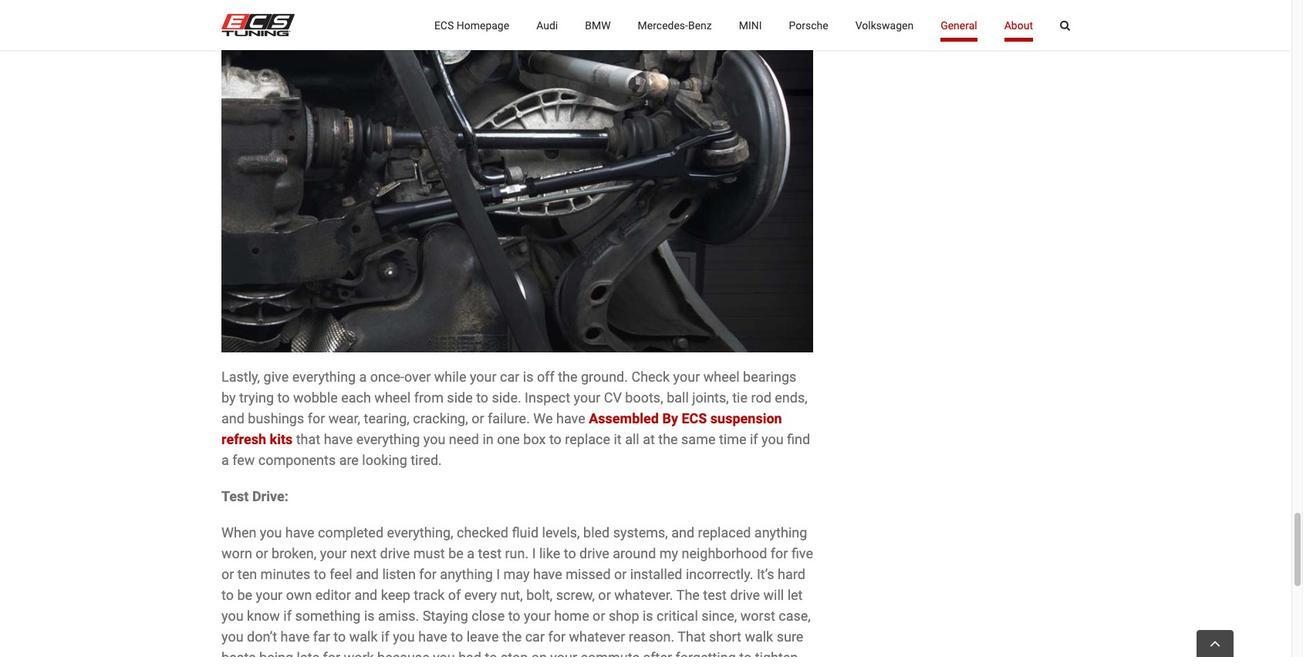 Task type: locate. For each thing, give the bounding box(es) containing it.
0 vertical spatial be
[[448, 546, 464, 562]]

you up the because
[[393, 629, 415, 646]]

close
[[472, 609, 505, 625]]

0 vertical spatial car
[[500, 369, 520, 385]]

by
[[662, 411, 678, 427]]

ecs
[[434, 19, 454, 31], [682, 411, 707, 427]]

kits
[[270, 432, 293, 448]]

0 horizontal spatial be
[[237, 588, 252, 604]]

0 vertical spatial the
[[558, 369, 578, 385]]

and down next
[[356, 567, 379, 583]]

if down 'own'
[[283, 609, 292, 625]]

2 horizontal spatial a
[[467, 546, 475, 562]]

ecs up the 'same'
[[682, 411, 707, 427]]

1 vertical spatial the
[[659, 432, 678, 448]]

or up in
[[472, 411, 484, 427]]

if right time
[[750, 432, 758, 448]]

your up side
[[470, 369, 497, 385]]

for inside lastly, give everything a once-over while your car is off the ground. check your wheel bearings by trying to wobble each wheel from side to side. inspect your cv boots, ball joints, tie rod ends, and bushings for wear, tearing, cracking, or failure. we have
[[308, 411, 325, 427]]

cv
[[604, 390, 622, 406]]

wobble
[[293, 390, 338, 406]]

mercedes-benz link
[[638, 0, 712, 50]]

car up side.
[[500, 369, 520, 385]]

walk
[[349, 629, 378, 646], [745, 629, 773, 646]]

have inside lastly, give everything a once-over while your car is off the ground. check your wheel bearings by trying to wobble each wheel from side to side. inspect your cv boots, ball joints, tie rod ends, and bushings for wear, tearing, cracking, or failure. we have
[[556, 411, 586, 427]]

the right off
[[558, 369, 578, 385]]

your left 'cv'
[[574, 390, 601, 406]]

of
[[448, 588, 461, 604]]

0 vertical spatial ecs
[[434, 19, 454, 31]]

have
[[556, 411, 586, 427], [324, 432, 353, 448], [285, 525, 315, 541], [533, 567, 562, 583], [281, 629, 310, 646], [418, 629, 448, 646]]

0 horizontal spatial wheel
[[375, 390, 411, 406]]

anything up the of in the left bottom of the page
[[440, 567, 493, 583]]

volkswagen link
[[856, 0, 914, 50]]

i left may
[[496, 567, 500, 583]]

be down ten
[[237, 588, 252, 604]]

when you have completed everything, checked fluid levels, bled systems, and replaced anything worn or broken, your next drive must be a test run. i like to drive around my neighborhood for five or ten minutes to feel and listen for anything i may have missed or installed incorrectly. it's hard to be your own editor and keep track of every nut, bolt, screw, or whatever. the test drive will let you know if something is amiss. staying close to your home or shop is critical since, worst case, you don't have far to walk if you have to leave the car for whatever reason. that short walk sure beats being late for work because you had to stop on your commute after forgetting to t
[[221, 525, 813, 658]]

next
[[350, 546, 377, 562]]

your right on
[[551, 650, 577, 658]]

stop
[[501, 650, 528, 658]]

for down home
[[548, 629, 566, 646]]

a down checked
[[467, 546, 475, 562]]

drive:
[[252, 489, 288, 505]]

shop
[[609, 609, 639, 625]]

you up beats
[[221, 629, 244, 646]]

1 horizontal spatial i
[[532, 546, 536, 562]]

if inside that have everything you need in one box to replace it all at the same time if you find a few components are looking tired.
[[750, 432, 758, 448]]

or left ten
[[221, 567, 234, 583]]

bushings
[[248, 411, 304, 427]]

trying
[[239, 390, 274, 406]]

inspect
[[525, 390, 570, 406]]

everything inside lastly, give everything a once-over while your car is off the ground. check your wheel bearings by trying to wobble each wheel from side to side. inspect your cv boots, ball joints, tie rod ends, and bushings for wear, tearing, cracking, or failure. we have
[[292, 369, 356, 385]]

ball
[[667, 390, 689, 406]]

and up 'my' at the bottom of page
[[672, 525, 695, 541]]

the right at
[[659, 432, 678, 448]]

like
[[539, 546, 560, 562]]

0 vertical spatial everything
[[292, 369, 356, 385]]

suspension
[[711, 411, 782, 427]]

track
[[414, 588, 445, 604]]

audi link
[[536, 0, 558, 50]]

0 vertical spatial if
[[750, 432, 758, 448]]

have up replace at the bottom of page
[[556, 411, 586, 427]]

case,
[[779, 609, 811, 625]]

is up reason.
[[643, 609, 653, 625]]

short
[[709, 629, 742, 646]]

1 vertical spatial i
[[496, 567, 500, 583]]

everything up wobble on the left of page
[[292, 369, 356, 385]]

every
[[464, 588, 497, 604]]

that have everything you need in one box to replace it all at the same time if you find a few components are looking tired.
[[221, 432, 810, 469]]

walk down worst
[[745, 629, 773, 646]]

while
[[434, 369, 467, 385]]

1 horizontal spatial walk
[[745, 629, 773, 646]]

beats
[[221, 650, 256, 658]]

a inside that have everything you need in one box to replace it all at the same time if you find a few components are looking tired.
[[221, 453, 229, 469]]

be right must
[[448, 546, 464, 562]]

drive up worst
[[730, 588, 760, 604]]

keep
[[381, 588, 410, 604]]

and left keep
[[355, 588, 378, 604]]

0 vertical spatial anything
[[755, 525, 807, 541]]

1 vertical spatial a
[[221, 453, 229, 469]]

for down wobble on the left of page
[[308, 411, 325, 427]]

0 horizontal spatial car
[[500, 369, 520, 385]]

0 horizontal spatial the
[[502, 629, 522, 646]]

ecs homepage link
[[434, 0, 509, 50]]

1 horizontal spatial if
[[381, 629, 389, 646]]

1 horizontal spatial ecs
[[682, 411, 707, 427]]

and down 'by'
[[221, 411, 245, 427]]

0 horizontal spatial anything
[[440, 567, 493, 583]]

1 horizontal spatial test
[[703, 588, 727, 604]]

forgetting
[[676, 650, 736, 658]]

0 vertical spatial i
[[532, 546, 536, 562]]

it's
[[757, 567, 775, 583]]

to up had
[[451, 629, 463, 646]]

around
[[613, 546, 656, 562]]

1 horizontal spatial the
[[558, 369, 578, 385]]

feel
[[330, 567, 352, 583]]

about link
[[1005, 0, 1033, 50]]

or
[[472, 411, 484, 427], [256, 546, 268, 562], [221, 567, 234, 583], [614, 567, 627, 583], [598, 588, 611, 604], [593, 609, 605, 625]]

everything,
[[387, 525, 453, 541]]

wheel down once-
[[375, 390, 411, 406]]

must
[[414, 546, 445, 562]]

to left feel
[[314, 567, 326, 583]]

everything down tearing,
[[356, 432, 420, 448]]

for left five
[[771, 546, 788, 562]]

side
[[447, 390, 473, 406]]

if up the because
[[381, 629, 389, 646]]

a left few
[[221, 453, 229, 469]]

from
[[414, 390, 444, 406]]

everything inside that have everything you need in one box to replace it all at the same time if you find a few components are looking tired.
[[356, 432, 420, 448]]

know
[[247, 609, 280, 625]]

volkswagen
[[856, 19, 914, 31]]

walk up work
[[349, 629, 378, 646]]

we
[[534, 411, 553, 427]]

i left like
[[532, 546, 536, 562]]

each
[[341, 390, 371, 406]]

looking
[[362, 453, 407, 469]]

test up since,
[[703, 588, 727, 604]]

by
[[221, 390, 236, 406]]

drive down bled
[[580, 546, 610, 562]]

a
[[359, 369, 367, 385], [221, 453, 229, 469], [467, 546, 475, 562]]

2 horizontal spatial if
[[750, 432, 758, 448]]

a inside lastly, give everything a once-over while your car is off the ground. check your wheel bearings by trying to wobble each wheel from side to side. inspect your cv boots, ball joints, tie rod ends, and bushings for wear, tearing, cracking, or failure. we have
[[359, 369, 367, 385]]

your up ball
[[673, 369, 700, 385]]

1 vertical spatial ecs
[[682, 411, 707, 427]]

1 horizontal spatial anything
[[755, 525, 807, 541]]

to inside that have everything you need in one box to replace it all at the same time if you find a few components are looking tired.
[[549, 432, 562, 448]]

have up broken,
[[285, 525, 315, 541]]

ecs left homepage
[[434, 19, 454, 31]]

1 horizontal spatial a
[[359, 369, 367, 385]]

anything up five
[[755, 525, 807, 541]]

to right box
[[549, 432, 562, 448]]

mini link
[[739, 0, 762, 50]]

wheel up joints, on the right bottom of page
[[704, 369, 740, 385]]

1 vertical spatial be
[[237, 588, 252, 604]]

0 vertical spatial a
[[359, 369, 367, 385]]

2 walk from the left
[[745, 629, 773, 646]]

0 horizontal spatial ecs
[[434, 19, 454, 31]]

drive up listen
[[380, 546, 410, 562]]

when
[[221, 525, 257, 541]]

commute
[[581, 650, 640, 658]]

or down missed
[[598, 588, 611, 604]]

to down worn
[[221, 588, 234, 604]]

incorrectly.
[[686, 567, 754, 583]]

nut,
[[500, 588, 523, 604]]

1 vertical spatial everything
[[356, 432, 420, 448]]

1 vertical spatial car
[[525, 629, 545, 646]]

2 vertical spatial a
[[467, 546, 475, 562]]

0 vertical spatial wheel
[[704, 369, 740, 385]]

2 horizontal spatial is
[[643, 609, 653, 625]]

1 vertical spatial if
[[283, 609, 292, 625]]

critical
[[657, 609, 698, 625]]

2 vertical spatial the
[[502, 629, 522, 646]]

the up stop
[[502, 629, 522, 646]]

have down wear,
[[324, 432, 353, 448]]

at
[[643, 432, 655, 448]]

test down checked
[[478, 546, 502, 562]]

everything for you
[[356, 432, 420, 448]]

0 horizontal spatial test
[[478, 546, 502, 562]]

off
[[537, 369, 555, 385]]

the inside the when you have completed everything, checked fluid levels, bled systems, and replaced anything worn or broken, your next drive must be a test run. i like to drive around my neighborhood for five or ten minutes to feel and listen for anything i may have missed or installed incorrectly. it's hard to be your own editor and keep track of every nut, bolt, screw, or whatever. the test drive will let you know if something is amiss. staying close to your home or shop is critical since, worst case, you don't have far to walk if you have to leave the car for whatever reason. that short walk sure beats being late for work because you had to stop on your commute after forgetting to t
[[502, 629, 522, 646]]

or up "whatever"
[[593, 609, 605, 625]]

1 horizontal spatial be
[[448, 546, 464, 562]]

your up know
[[256, 588, 283, 604]]

0 horizontal spatial a
[[221, 453, 229, 469]]

to
[[277, 390, 290, 406], [476, 390, 489, 406], [549, 432, 562, 448], [564, 546, 576, 562], [314, 567, 326, 583], [221, 588, 234, 604], [508, 609, 521, 625], [334, 629, 346, 646], [451, 629, 463, 646], [485, 650, 497, 658], [740, 650, 752, 658]]

1 horizontal spatial car
[[525, 629, 545, 646]]

2 horizontal spatial drive
[[730, 588, 760, 604]]

2 horizontal spatial the
[[659, 432, 678, 448]]

ecs inside assembled by ecs suspension refresh kits
[[682, 411, 707, 427]]

failure.
[[488, 411, 530, 427]]

home
[[554, 609, 589, 625]]

bearings
[[743, 369, 797, 385]]

2 vertical spatial if
[[381, 629, 389, 646]]

to down nut, at the bottom
[[508, 609, 521, 625]]

have inside that have everything you need in one box to replace it all at the same time if you find a few components are looking tired.
[[324, 432, 353, 448]]

1 vertical spatial anything
[[440, 567, 493, 583]]

a up each
[[359, 369, 367, 385]]

is left amiss.
[[364, 609, 375, 625]]

1 horizontal spatial is
[[523, 369, 534, 385]]

or inside lastly, give everything a once-over while your car is off the ground. check your wheel bearings by trying to wobble each wheel from side to side. inspect your cv boots, ball joints, tie rod ends, and bushings for wear, tearing, cracking, or failure. we have
[[472, 411, 484, 427]]

car up on
[[525, 629, 545, 646]]

give
[[264, 369, 289, 385]]

or down around
[[614, 567, 627, 583]]

editor
[[316, 588, 351, 604]]

0 horizontal spatial walk
[[349, 629, 378, 646]]

are
[[339, 453, 359, 469]]

0 horizontal spatial if
[[283, 609, 292, 625]]

leave
[[467, 629, 499, 646]]

is left off
[[523, 369, 534, 385]]



Task type: describe. For each thing, give the bounding box(es) containing it.
amiss.
[[378, 609, 419, 625]]

is inside lastly, give everything a once-over while your car is off the ground. check your wheel bearings by trying to wobble each wheel from side to side. inspect your cv boots, ball joints, tie rod ends, and bushings for wear, tearing, cracking, or failure. we have
[[523, 369, 534, 385]]

test drive:
[[221, 489, 288, 505]]

or right worn
[[256, 546, 268, 562]]

everything for a
[[292, 369, 356, 385]]

tie
[[733, 390, 748, 406]]

you left find
[[762, 432, 784, 448]]

systems,
[[613, 525, 668, 541]]

on
[[532, 650, 547, 658]]

homepage
[[457, 19, 509, 31]]

mini
[[739, 19, 762, 31]]

bled
[[584, 525, 610, 541]]

tearing,
[[364, 411, 410, 427]]

side.
[[492, 390, 521, 406]]

don't
[[247, 629, 277, 646]]

completed
[[318, 525, 384, 541]]

fluid
[[512, 525, 539, 541]]

you left know
[[221, 609, 244, 625]]

car inside lastly, give everything a once-over while your car is off the ground. check your wheel bearings by trying to wobble each wheel from side to side. inspect your cv boots, ball joints, tie rod ends, and bushings for wear, tearing, cracking, or failure. we have
[[500, 369, 520, 385]]

it
[[614, 432, 622, 448]]

bolt,
[[526, 588, 553, 604]]

work
[[344, 650, 374, 658]]

tired.
[[411, 453, 442, 469]]

to down "leave"
[[485, 650, 497, 658]]

and inside lastly, give everything a once-over while your car is off the ground. check your wheel bearings by trying to wobble each wheel from side to side. inspect your cv boots, ball joints, tie rod ends, and bushings for wear, tearing, cracking, or failure. we have
[[221, 411, 245, 427]]

that
[[678, 629, 706, 646]]

0 vertical spatial test
[[478, 546, 502, 562]]

general
[[941, 19, 978, 31]]

because
[[377, 650, 430, 658]]

have down the staying
[[418, 629, 448, 646]]

ecs tuning logo image
[[221, 14, 295, 36]]

the inside lastly, give everything a once-over while your car is off the ground. check your wheel bearings by trying to wobble each wheel from side to side. inspect your cv boots, ball joints, tie rod ends, and bushings for wear, tearing, cracking, or failure. we have
[[558, 369, 578, 385]]

bmw link
[[585, 0, 611, 50]]

hard
[[778, 567, 806, 583]]

refresh
[[221, 432, 266, 448]]

ecs homepage
[[434, 19, 509, 31]]

few
[[232, 453, 255, 469]]

missed
[[566, 567, 611, 583]]

lastly,
[[221, 369, 260, 385]]

to right far
[[334, 629, 346, 646]]

that
[[296, 432, 320, 448]]

about
[[1005, 19, 1033, 31]]

test
[[221, 489, 249, 505]]

your up feel
[[320, 546, 347, 562]]

the inside that have everything you need in one box to replace it all at the same time if you find a few components are looking tired.
[[659, 432, 678, 448]]

wear,
[[329, 411, 361, 427]]

listen
[[382, 567, 416, 583]]

have down like
[[533, 567, 562, 583]]

boots,
[[625, 390, 663, 406]]

broken,
[[272, 546, 317, 562]]

to right side
[[476, 390, 489, 406]]

a inside the when you have completed everything, checked fluid levels, bled systems, and replaced anything worn or broken, your next drive must be a test run. i like to drive around my neighborhood for five or ten minutes to feel and listen for anything i may have missed or installed incorrectly. it's hard to be your own editor and keep track of every nut, bolt, screw, or whatever. the test drive will let you know if something is amiss. staying close to your home or shop is critical since, worst case, you don't have far to walk if you have to leave the car for whatever reason. that short walk sure beats being late for work because you had to stop on your commute after forgetting to t
[[467, 546, 475, 562]]

you up broken,
[[260, 525, 282, 541]]

far
[[313, 629, 330, 646]]

my
[[660, 546, 678, 562]]

whatever
[[569, 629, 625, 646]]

replace
[[565, 432, 610, 448]]

one
[[497, 432, 520, 448]]

run.
[[505, 546, 529, 562]]

the
[[677, 588, 700, 604]]

assembled by ecs suspension refresh kits
[[221, 411, 782, 448]]

own
[[286, 588, 312, 604]]

assembled by ecs suspension refresh kits link
[[221, 411, 782, 448]]

over
[[404, 369, 431, 385]]

you down cracking,
[[424, 432, 446, 448]]

let
[[788, 588, 803, 604]]

in
[[483, 432, 494, 448]]

benz
[[688, 19, 712, 31]]

cracking,
[[413, 411, 468, 427]]

porsche
[[789, 19, 829, 31]]

levels,
[[542, 525, 580, 541]]

box
[[524, 432, 546, 448]]

1 horizontal spatial wheel
[[704, 369, 740, 385]]

0 horizontal spatial is
[[364, 609, 375, 625]]

to down short
[[740, 650, 752, 658]]

you left had
[[433, 650, 455, 658]]

whatever.
[[614, 588, 673, 604]]

need
[[449, 432, 479, 448]]

components
[[258, 453, 336, 469]]

will
[[764, 588, 784, 604]]

minutes
[[261, 567, 310, 583]]

worn
[[221, 546, 252, 562]]

car inside the when you have completed everything, checked fluid levels, bled systems, and replaced anything worn or broken, your next drive must be a test run. i like to drive around my neighborhood for five or ten minutes to feel and listen for anything i may have missed or installed incorrectly. it's hard to be your own editor and keep track of every nut, bolt, screw, or whatever. the test drive will let you know if something is amiss. staying close to your home or shop is critical since, worst case, you don't have far to walk if you have to leave the car for whatever reason. that short walk sure beats being late for work because you had to stop on your commute after forgetting to t
[[525, 629, 545, 646]]

late
[[297, 650, 320, 658]]

ecs inside ecs homepage "link"
[[434, 19, 454, 31]]

mercedes-benz
[[638, 19, 712, 31]]

all
[[625, 432, 640, 448]]

for down far
[[323, 650, 340, 658]]

have up late
[[281, 629, 310, 646]]

0 horizontal spatial i
[[496, 567, 500, 583]]

1 horizontal spatial drive
[[580, 546, 610, 562]]

since,
[[702, 609, 737, 625]]

your down bolt,
[[524, 609, 551, 625]]

five
[[792, 546, 813, 562]]

replaced
[[698, 525, 751, 541]]

1 walk from the left
[[349, 629, 378, 646]]

for down must
[[419, 567, 437, 583]]

to right like
[[564, 546, 576, 562]]

audi
[[536, 19, 558, 31]]

being
[[259, 650, 293, 658]]

check
[[632, 369, 670, 385]]

once-
[[370, 369, 404, 385]]

0 horizontal spatial drive
[[380, 546, 410, 562]]

to down give
[[277, 390, 290, 406]]

rod
[[751, 390, 772, 406]]

time
[[719, 432, 747, 448]]

1 vertical spatial test
[[703, 588, 727, 604]]

ends,
[[775, 390, 808, 406]]

1 vertical spatial wheel
[[375, 390, 411, 406]]

lastly, give everything a once-over while your car is off the ground. check your wheel bearings by trying to wobble each wheel from side to side. inspect your cv boots, ball joints, tie rod ends, and bushings for wear, tearing, cracking, or failure. we have
[[221, 369, 808, 427]]

screw,
[[556, 588, 595, 604]]

had
[[459, 650, 482, 658]]



Task type: vqa. For each thing, say whether or not it's contained in the screenshot.
Passion:
no



